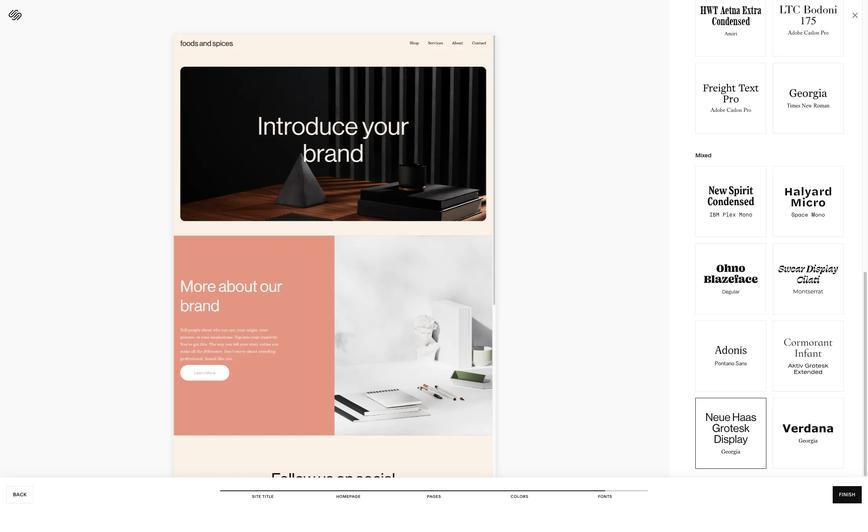 Task type: locate. For each thing, give the bounding box(es) containing it.
space
[[792, 211, 809, 219]]

2 vertical spatial pro
[[744, 106, 752, 116]]

caslon inside freight text pro adobe caslon pro
[[727, 106, 743, 116]]

site
[[252, 495, 261, 499]]

mono
[[740, 211, 753, 218], [812, 211, 826, 219]]

ltc bodoni 175 adobe caslon pro
[[780, 4, 838, 38]]

adonis pontano sans
[[715, 344, 748, 367]]

micro
[[791, 194, 827, 210]]

adonis
[[715, 344, 748, 358]]

0 horizontal spatial grotesk
[[713, 421, 750, 435]]

0 vertical spatial georgia
[[790, 87, 828, 99]]

caslon down text
[[727, 106, 743, 116]]

2 horizontal spatial pro
[[822, 29, 829, 38]]

mixed
[[696, 152, 712, 159]]

adobe down freight
[[711, 106, 726, 116]]

1 horizontal spatial mono
[[812, 211, 826, 219]]

1 vertical spatial display
[[715, 432, 749, 446]]

georgia up roman
[[790, 87, 828, 99]]

georgia down neue
[[722, 449, 741, 455]]

0 vertical spatial pro
[[822, 29, 829, 38]]

hwt
[[701, 3, 719, 17]]

pro for pro
[[744, 106, 752, 116]]

grotesk
[[805, 363, 829, 370], [713, 421, 750, 435]]

back
[[13, 492, 27, 498]]

condensed up amiri
[[712, 14, 751, 28]]

condensed inside hwt aetna extra condensed amiri
[[712, 14, 751, 28]]

fonts
[[599, 495, 613, 499]]

mono inside 'halyard micro space mono'
[[812, 211, 826, 219]]

finish
[[840, 492, 856, 498]]

adobe down 175
[[789, 29, 803, 38]]

1 horizontal spatial new
[[803, 103, 813, 109]]

1 horizontal spatial pro
[[744, 106, 752, 116]]

mono down micro
[[812, 211, 826, 219]]

1 vertical spatial pro
[[723, 92, 740, 106]]

plex
[[723, 211, 736, 218]]

0 horizontal spatial adobe
[[711, 106, 726, 116]]

montserrat
[[794, 288, 824, 295]]

aetna
[[721, 3, 741, 17]]

0 horizontal spatial display
[[715, 432, 749, 446]]

0 vertical spatial caslon
[[805, 29, 820, 38]]

new
[[803, 103, 813, 109], [709, 184, 727, 198]]

0 vertical spatial condensed
[[712, 14, 751, 28]]

condensed up plex
[[708, 195, 755, 209]]

1 vertical spatial grotesk
[[713, 421, 750, 435]]

0 horizontal spatial mono
[[740, 211, 753, 218]]

pro
[[822, 29, 829, 38], [723, 92, 740, 106], [744, 106, 752, 116]]

0 vertical spatial new
[[803, 103, 813, 109]]

1 horizontal spatial grotesk
[[805, 363, 829, 370]]

adobe
[[789, 29, 803, 38], [711, 106, 726, 116]]

1 vertical spatial adobe
[[711, 106, 726, 116]]

1 horizontal spatial display
[[807, 262, 839, 275]]

display inside neue haas grotesk display georgia
[[715, 432, 749, 446]]

verdana
[[783, 422, 835, 435]]

neue haas grotesk display georgia
[[706, 410, 757, 455]]

blazeface
[[704, 273, 759, 286]]

0 vertical spatial adobe
[[789, 29, 803, 38]]

site title
[[252, 495, 274, 499]]

pro for 175
[[822, 29, 829, 38]]

2 mono from the left
[[812, 211, 826, 219]]

georgia inside neue haas grotesk display georgia
[[722, 449, 741, 455]]

1 horizontal spatial caslon
[[805, 29, 820, 38]]

pro inside ltc bodoni 175 adobe caslon pro
[[822, 29, 829, 38]]

None checkbox
[[774, 0, 844, 56], [774, 244, 844, 314], [696, 321, 767, 392], [774, 321, 844, 392], [774, 0, 844, 56], [774, 244, 844, 314], [696, 321, 767, 392], [774, 321, 844, 392]]

display up montserrat
[[807, 262, 839, 275]]

mono right plex
[[740, 211, 753, 218]]

caslon inside ltc bodoni 175 adobe caslon pro
[[805, 29, 820, 38]]

0 vertical spatial grotesk
[[805, 363, 829, 370]]

condensed
[[712, 14, 751, 28], [708, 195, 755, 209]]

haas
[[733, 410, 757, 424]]

adobe inside freight text pro adobe caslon pro
[[711, 106, 726, 116]]

adobe for 175
[[789, 29, 803, 38]]

grotesk inside cormorant infant aktiv grotesk extended
[[805, 363, 829, 370]]

1 mono from the left
[[740, 211, 753, 218]]

mono inside new spirit condensed ibm plex mono
[[740, 211, 753, 218]]

0 horizontal spatial new
[[709, 184, 727, 198]]

ltc
[[780, 4, 801, 17]]

back button
[[6, 487, 33, 504]]

1 vertical spatial georgia
[[799, 438, 818, 444]]

2 vertical spatial georgia
[[722, 449, 741, 455]]

caslon for pro
[[727, 106, 743, 116]]

0 horizontal spatial caslon
[[727, 106, 743, 116]]

None checkbox
[[696, 0, 767, 56], [696, 63, 767, 134], [774, 63, 844, 134], [696, 167, 767, 237], [774, 167, 844, 237], [696, 244, 767, 314], [696, 399, 767, 469], [774, 399, 844, 469], [696, 0, 767, 56], [696, 63, 767, 134], [774, 63, 844, 134], [696, 167, 767, 237], [774, 167, 844, 237], [696, 244, 767, 314], [696, 399, 767, 469], [774, 399, 844, 469]]

0 vertical spatial display
[[807, 262, 839, 275]]

display down neue
[[715, 432, 749, 446]]

caslon
[[805, 29, 820, 38], [727, 106, 743, 116]]

georgia times new roman
[[788, 87, 830, 109]]

georgia
[[790, 87, 828, 99], [799, 438, 818, 444], [722, 449, 741, 455]]

georgia down verdana
[[799, 438, 818, 444]]

adobe inside ltc bodoni 175 adobe caslon pro
[[789, 29, 803, 38]]

display
[[807, 262, 839, 275], [715, 432, 749, 446]]

new inside georgia times new roman
[[803, 103, 813, 109]]

freight
[[703, 81, 737, 95]]

1 vertical spatial new
[[709, 184, 727, 198]]

new right times
[[803, 103, 813, 109]]

display inside swear display cilati montserrat
[[807, 262, 839, 275]]

1 vertical spatial caslon
[[727, 106, 743, 116]]

caslon down 175
[[805, 29, 820, 38]]

new left 'spirit'
[[709, 184, 727, 198]]

1 horizontal spatial adobe
[[789, 29, 803, 38]]



Task type: describe. For each thing, give the bounding box(es) containing it.
extended
[[794, 369, 823, 376]]

infant
[[795, 347, 823, 360]]

homepage
[[337, 495, 361, 499]]

pages
[[427, 495, 441, 499]]

175
[[801, 15, 817, 27]]

swear display cilati montserrat
[[779, 262, 839, 295]]

extra
[[743, 3, 762, 17]]

verdana georgia
[[783, 422, 835, 444]]

spirit
[[729, 184, 754, 198]]

georgia inside georgia times new roman
[[790, 87, 828, 99]]

1 vertical spatial condensed
[[708, 195, 755, 209]]

freight text pro adobe caslon pro
[[703, 81, 760, 116]]

times
[[788, 103, 801, 109]]

pontano
[[715, 360, 735, 367]]

aktiv
[[789, 363, 804, 370]]

amiri
[[725, 29, 738, 39]]

grotesk inside neue haas grotesk display georgia
[[713, 421, 750, 435]]

cormorant infant aktiv grotesk extended
[[784, 336, 833, 376]]

georgia inside verdana georgia
[[799, 438, 818, 444]]

sans
[[736, 360, 748, 367]]

0 horizontal spatial pro
[[723, 92, 740, 106]]

roman
[[814, 103, 830, 109]]

bodoni
[[804, 4, 838, 17]]

ohno blazeface degular
[[704, 262, 759, 295]]

halyard
[[785, 183, 833, 199]]

degular
[[723, 288, 740, 295]]

caslon for 175
[[805, 29, 820, 38]]

cormorant
[[784, 336, 833, 349]]

ohno
[[717, 262, 746, 275]]

hwt aetna extra condensed amiri
[[701, 3, 762, 39]]

title
[[263, 495, 274, 499]]

finish button
[[833, 487, 863, 504]]

text
[[739, 81, 760, 95]]

colors
[[511, 495, 529, 499]]

swear
[[779, 262, 805, 275]]

cilati
[[797, 273, 820, 286]]

new spirit condensed ibm plex mono
[[708, 184, 755, 218]]

adobe for pro
[[711, 106, 726, 116]]

new inside new spirit condensed ibm plex mono
[[709, 184, 727, 198]]

halyard micro space mono
[[785, 183, 833, 219]]

neue
[[706, 410, 731, 424]]

ibm
[[710, 211, 720, 218]]



Task type: vqa. For each thing, say whether or not it's contained in the screenshot.
Pragmatica
no



